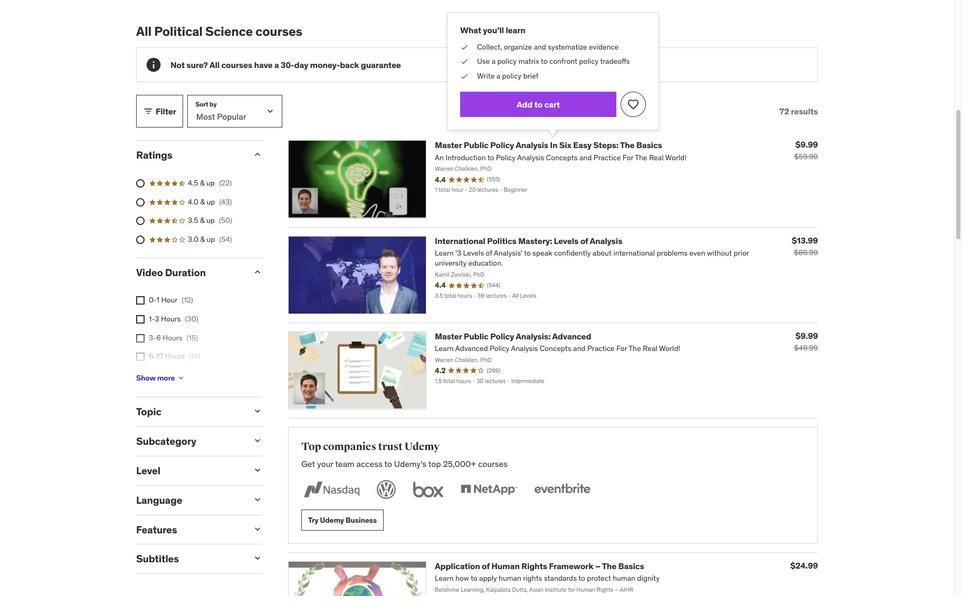 Task type: locate. For each thing, give the bounding box(es) containing it.
public
[[464, 140, 489, 151], [464, 331, 489, 342]]

xsmall image right more on the bottom left of page
[[177, 374, 185, 383]]

1 horizontal spatial a
[[492, 57, 496, 66]]

30-
[[281, 60, 294, 70]]

a right write
[[497, 71, 500, 81]]

human
[[492, 562, 520, 572]]

nasdaq image
[[301, 479, 362, 502]]

political
[[154, 23, 203, 39]]

concepts
[[546, 153, 578, 162]]

of right levels
[[580, 236, 588, 246]]

2 vertical spatial courses
[[478, 459, 508, 470]]

3-6 hours (15)
[[149, 333, 198, 343]]

warren
[[435, 165, 454, 173]]

public for analysis:
[[464, 331, 489, 342]]

xsmall image left use
[[460, 57, 469, 67]]

& right 4.0
[[200, 197, 205, 207]]

subtitles
[[136, 553, 179, 566]]

analysis left in on the right top of the page
[[516, 140, 548, 151]]

all right sure?
[[209, 60, 220, 70]]

language button
[[136, 494, 244, 507]]

add to cart button
[[460, 92, 616, 117]]

the right for
[[635, 153, 647, 162]]

1 vertical spatial all
[[209, 60, 220, 70]]

subcategory
[[136, 436, 196, 448]]

& for 4.0
[[200, 197, 205, 207]]

collect, organize and systematize evidence
[[477, 42, 619, 52]]

3 up from the top
[[206, 216, 215, 226]]

xsmall image for 3-6 hours (15)
[[136, 334, 145, 343]]

up left (54)
[[207, 235, 215, 244]]

to down trust
[[384, 459, 392, 470]]

learn
[[506, 25, 526, 36]]

udemy
[[405, 441, 440, 454], [320, 516, 344, 526]]

all political science courses
[[136, 23, 302, 39]]

and down easy
[[580, 153, 592, 162]]

2 vertical spatial policy
[[490, 331, 514, 342]]

1 vertical spatial courses
[[221, 60, 252, 70]]

17+ hours
[[149, 371, 182, 380]]

0 vertical spatial courses
[[256, 23, 302, 39]]

1 $9.99 from the top
[[796, 140, 818, 150]]

xsmall image left 6-
[[136, 353, 145, 362]]

3-
[[149, 333, 156, 343]]

0 vertical spatial xsmall image
[[460, 42, 469, 52]]

(50)
[[219, 216, 232, 226]]

0 vertical spatial master
[[435, 140, 462, 151]]

and
[[534, 42, 546, 52], [580, 153, 592, 162]]

filter
[[156, 106, 176, 117]]

2 public from the top
[[464, 331, 489, 342]]

0 vertical spatial udemy
[[405, 441, 440, 454]]

the
[[620, 140, 635, 151], [635, 153, 647, 162], [602, 562, 617, 572]]

basics up real
[[636, 140, 662, 151]]

video duration button
[[136, 266, 244, 279]]

0 vertical spatial basics
[[636, 140, 662, 151]]

small image for features
[[252, 524, 263, 535]]

of
[[580, 236, 588, 246], [482, 562, 490, 572]]

1 left total
[[435, 187, 437, 194]]

in
[[550, 140, 558, 151]]

courses up not sure? all courses have a 30-day money-back guarantee
[[256, 23, 302, 39]]

2 & from the top
[[200, 197, 205, 207]]

science
[[205, 23, 253, 39]]

0 vertical spatial small image
[[252, 407, 263, 417]]

0-1 hour (12)
[[149, 296, 193, 305]]

filter button
[[136, 95, 183, 128]]

1 vertical spatial policy
[[496, 153, 516, 162]]

all left political
[[136, 23, 152, 39]]

courses left have
[[221, 60, 252, 70]]

2 $9.99 from the top
[[796, 331, 818, 341]]

1 horizontal spatial udemy
[[405, 441, 440, 454]]

application of human rights framework – the basics link
[[435, 562, 644, 572]]

results
[[791, 106, 818, 117]]

1 horizontal spatial of
[[580, 236, 588, 246]]

1 vertical spatial xsmall image
[[460, 57, 469, 67]]

0 vertical spatial $9.99
[[796, 140, 818, 150]]

basics
[[636, 140, 662, 151], [618, 562, 644, 572]]

72 results
[[779, 106, 818, 117]]

1 vertical spatial of
[[482, 562, 490, 572]]

master public policy analysis: advanced link
[[435, 331, 591, 342]]

1 & from the top
[[200, 178, 205, 188]]

policy up write a policy brief
[[497, 57, 517, 66]]

udemy right 'try'
[[320, 516, 344, 526]]

3 small image from the top
[[252, 524, 263, 535]]

1 vertical spatial small image
[[252, 436, 263, 447]]

chalklen,
[[455, 165, 479, 173]]

4 & from the top
[[200, 235, 205, 244]]

hours right 3
[[161, 315, 181, 324]]

not
[[170, 60, 185, 70]]

basics right '–'
[[618, 562, 644, 572]]

1 horizontal spatial the
[[620, 140, 635, 151]]

more
[[157, 374, 175, 383]]

0 vertical spatial all
[[136, 23, 152, 39]]

video duration
[[136, 266, 206, 279]]

policy for matrix
[[497, 57, 517, 66]]

up for 4.5 & up
[[206, 178, 215, 188]]

small image for video duration
[[252, 267, 263, 277]]

1 vertical spatial analysis
[[517, 153, 544, 162]]

0 horizontal spatial all
[[136, 23, 152, 39]]

$9.99 up $59.99
[[796, 140, 818, 150]]

0 vertical spatial policy
[[490, 140, 514, 151]]

(555)
[[487, 176, 500, 183]]

small image
[[143, 106, 154, 117], [252, 150, 263, 160], [252, 267, 263, 277], [252, 466, 263, 476], [252, 495, 263, 506], [252, 554, 263, 564]]

up left (50)
[[206, 216, 215, 226]]

analysis down "master public policy analysis in six easy steps: the basics" link in the top of the page
[[517, 153, 544, 162]]

$9.99 inside $9.99 $49.99
[[796, 331, 818, 341]]

small image for subcategory
[[252, 436, 263, 447]]

courses for science
[[256, 23, 302, 39]]

2 master from the top
[[435, 331, 462, 342]]

of left human
[[482, 562, 490, 572]]

1 vertical spatial $9.99
[[796, 331, 818, 341]]

all
[[136, 23, 152, 39], [209, 60, 220, 70]]

1 vertical spatial public
[[464, 331, 489, 342]]

small image
[[252, 407, 263, 417], [252, 436, 263, 447], [252, 524, 263, 535]]

1 vertical spatial the
[[635, 153, 647, 162]]

1 vertical spatial and
[[580, 153, 592, 162]]

& right 3.5
[[200, 216, 205, 226]]

up left (43)
[[207, 197, 215, 207]]

master public policy analysis in six easy steps: the basics link
[[435, 140, 662, 151]]

1 left hour
[[157, 296, 159, 305]]

xsmall image for 6-17 hours (14)
[[136, 353, 145, 362]]

2 up from the top
[[207, 197, 215, 207]]

&
[[200, 178, 205, 188], [200, 197, 205, 207], [200, 216, 205, 226], [200, 235, 205, 244]]

courses up "netapp" image
[[478, 459, 508, 470]]

3
[[155, 315, 159, 324]]

money-
[[310, 60, 340, 70]]

public inside master public policy analysis in six easy steps: the basics an introduction to policy analysis concepts and practice for the real world! warren chalklen, phd
[[464, 140, 489, 151]]

3.0
[[188, 235, 199, 244]]

a
[[492, 57, 496, 66], [274, 60, 279, 70], [497, 71, 500, 81]]

a for use
[[492, 57, 496, 66]]

2 vertical spatial small image
[[252, 524, 263, 535]]

the right '–'
[[602, 562, 617, 572]]

0 vertical spatial the
[[620, 140, 635, 151]]

hours right "6"
[[163, 333, 182, 343]]

$13.99 $89.99
[[792, 235, 818, 257]]

1 master from the top
[[435, 140, 462, 151]]

master public policy analysis: advanced
[[435, 331, 591, 342]]

a right use
[[492, 57, 496, 66]]

xsmall image
[[460, 42, 469, 52], [460, 57, 469, 67], [136, 297, 145, 305]]

policy up phd
[[490, 140, 514, 151]]

72 results status
[[779, 106, 818, 117]]

20 lectures
[[469, 187, 498, 194]]

& for 4.5
[[200, 178, 205, 188]]

analysis right levels
[[590, 236, 622, 246]]

udemy up 'udemy's'
[[405, 441, 440, 454]]

0 vertical spatial analysis
[[516, 140, 548, 151]]

courses
[[256, 23, 302, 39], [221, 60, 252, 70], [478, 459, 508, 470]]

0 vertical spatial of
[[580, 236, 588, 246]]

features
[[136, 524, 177, 537]]

0 horizontal spatial 1
[[157, 296, 159, 305]]

2 horizontal spatial a
[[497, 71, 500, 81]]

subtitles button
[[136, 553, 244, 566]]

show more button
[[136, 368, 185, 389]]

1 vertical spatial 1
[[157, 296, 159, 305]]

0 vertical spatial public
[[464, 140, 489, 151]]

2 vertical spatial the
[[602, 562, 617, 572]]

policy left brief
[[502, 71, 522, 81]]

small image inside filter button
[[143, 106, 154, 117]]

small image for topic
[[252, 407, 263, 417]]

policy left analysis:
[[490, 331, 514, 342]]

$9.99 inside $9.99 $59.99
[[796, 140, 818, 150]]

show
[[136, 374, 156, 383]]

& right 4.5
[[200, 178, 205, 188]]

3 & from the top
[[200, 216, 205, 226]]

(14)
[[189, 352, 200, 362]]

hours
[[161, 315, 181, 324], [163, 333, 182, 343], [165, 352, 185, 362], [162, 371, 182, 380]]

to left cart
[[534, 99, 543, 110]]

$9.99
[[796, 140, 818, 150], [796, 331, 818, 341]]

to up phd
[[488, 153, 494, 162]]

xsmall image left "1-"
[[136, 316, 145, 324]]

1 up from the top
[[206, 178, 215, 188]]

lectures
[[477, 187, 498, 194]]

0 vertical spatial 1
[[435, 187, 437, 194]]

$24.99
[[790, 561, 818, 572]]

volkswagen image
[[375, 479, 398, 502]]

xsmall image for 1-3 hours (30)
[[136, 316, 145, 324]]

small image for ratings
[[252, 150, 263, 160]]

xsmall image inside the show more button
[[177, 374, 185, 383]]

1 vertical spatial master
[[435, 331, 462, 342]]

xsmall image left 3-
[[136, 334, 145, 343]]

0 horizontal spatial courses
[[221, 60, 252, 70]]

small image for level
[[252, 466, 263, 476]]

xsmall image down what
[[460, 42, 469, 52]]

practice
[[594, 153, 621, 162]]

policy up (555)
[[496, 153, 516, 162]]

& right 3.0 at the left
[[200, 235, 205, 244]]

1 horizontal spatial all
[[209, 60, 220, 70]]

what
[[460, 25, 481, 36]]

hour
[[161, 296, 177, 305]]

international
[[435, 236, 485, 246]]

1 small image from the top
[[252, 407, 263, 417]]

master
[[435, 140, 462, 151], [435, 331, 462, 342]]

courses inside top companies trust udemy get your team access to udemy's top 25,000+ courses
[[478, 459, 508, 470]]

0 horizontal spatial and
[[534, 42, 546, 52]]

the up for
[[620, 140, 635, 151]]

hour
[[452, 187, 463, 194]]

up left (22)
[[206, 178, 215, 188]]

application
[[435, 562, 480, 572]]

international politics mastery: levels of analysis link
[[435, 236, 622, 246]]

master inside master public policy analysis in six easy steps: the basics an introduction to policy analysis concepts and practice for the real world! warren chalklen, phd
[[435, 140, 462, 151]]

0 horizontal spatial udemy
[[320, 516, 344, 526]]

(12)
[[182, 296, 193, 305]]

1 vertical spatial udemy
[[320, 516, 344, 526]]

have
[[254, 60, 273, 70]]

policy down evidence
[[579, 57, 599, 66]]

1 public from the top
[[464, 140, 489, 151]]

top
[[428, 459, 441, 470]]

analysis:
[[516, 331, 551, 342]]

hours right the 17
[[165, 352, 185, 362]]

up
[[206, 178, 215, 188], [207, 197, 215, 207], [206, 216, 215, 226], [207, 235, 215, 244]]

1 horizontal spatial and
[[580, 153, 592, 162]]

$9.99 up $49.99
[[796, 331, 818, 341]]

real
[[649, 153, 664, 162]]

1 horizontal spatial courses
[[256, 23, 302, 39]]

3.0 & up (54)
[[188, 235, 232, 244]]

2 horizontal spatial courses
[[478, 459, 508, 470]]

to
[[541, 57, 548, 66], [534, 99, 543, 110], [488, 153, 494, 162], [384, 459, 392, 470]]

policy
[[490, 140, 514, 151], [496, 153, 516, 162], [490, 331, 514, 342]]

2 small image from the top
[[252, 436, 263, 447]]

and up matrix at right top
[[534, 42, 546, 52]]

xsmall image left 0-
[[136, 297, 145, 305]]

xsmall image
[[460, 71, 469, 81], [136, 316, 145, 324], [136, 334, 145, 343], [136, 353, 145, 362], [177, 374, 185, 383]]

1 total hour
[[435, 187, 463, 194]]

a left 30-
[[274, 60, 279, 70]]

guarantee
[[361, 60, 401, 70]]

4 up from the top
[[207, 235, 215, 244]]

25,000+
[[443, 459, 476, 470]]



Task type: describe. For each thing, give the bounding box(es) containing it.
steps:
[[593, 140, 619, 151]]

1 horizontal spatial 1
[[435, 187, 437, 194]]

555 reviews element
[[487, 176, 500, 184]]

topic
[[136, 406, 161, 419]]

use a policy matrix to confront policy tradeoffs
[[477, 57, 630, 66]]

4.0 & up (43)
[[188, 197, 232, 207]]

back
[[340, 60, 359, 70]]

master for master public policy analysis: advanced
[[435, 331, 462, 342]]

policy for analysis
[[490, 140, 514, 151]]

features button
[[136, 524, 244, 537]]

you'll
[[483, 25, 504, 36]]

$89.99
[[794, 248, 818, 257]]

udemy inside try udemy business link
[[320, 516, 344, 526]]

hours for 6-17 hours
[[165, 352, 185, 362]]

show more
[[136, 374, 175, 383]]

eventbrite image
[[532, 479, 593, 502]]

beginner
[[504, 187, 527, 194]]

master public policy analysis in six easy steps: the basics an introduction to policy analysis concepts and practice for the real world! warren chalklen, phd
[[435, 140, 687, 173]]

wishlist image
[[627, 98, 640, 111]]

advanced
[[552, 331, 591, 342]]

0 horizontal spatial the
[[602, 562, 617, 572]]

companies
[[323, 441, 376, 454]]

basics inside master public policy analysis in six easy steps: the basics an introduction to policy analysis concepts and practice for the real world! warren chalklen, phd
[[636, 140, 662, 151]]

(22)
[[219, 178, 232, 188]]

collect,
[[477, 42, 502, 52]]

organize
[[504, 42, 532, 52]]

udemy's
[[394, 459, 427, 470]]

to down collect, organize and systematize evidence
[[541, 57, 548, 66]]

0 horizontal spatial a
[[274, 60, 279, 70]]

phd
[[480, 165, 492, 173]]

xsmall image left write
[[460, 71, 469, 81]]

& for 3.5
[[200, 216, 205, 226]]

confront
[[549, 57, 577, 66]]

xsmall image for collect,
[[460, 42, 469, 52]]

1-3 hours (30)
[[149, 315, 198, 324]]

master for master public policy analysis in six easy steps: the basics an introduction to policy analysis concepts and practice for the real world! warren chalklen, phd
[[435, 140, 462, 151]]

rights
[[521, 562, 547, 572]]

to inside top companies trust udemy get your team access to udemy's top 25,000+ courses
[[384, 459, 392, 470]]

total
[[438, 187, 450, 194]]

matrix
[[519, 57, 539, 66]]

4.0
[[188, 197, 199, 207]]

17+
[[149, 371, 160, 380]]

ratings button
[[136, 149, 244, 162]]

small image for subtitles
[[252, 554, 263, 564]]

politics
[[487, 236, 517, 246]]

what you'll learn
[[460, 25, 526, 36]]

video
[[136, 266, 163, 279]]

for
[[623, 153, 633, 162]]

6
[[156, 333, 161, 343]]

use
[[477, 57, 490, 66]]

up for 3.5 & up
[[206, 216, 215, 226]]

get
[[301, 459, 315, 470]]

to inside master public policy analysis in six easy steps: the basics an introduction to policy analysis concepts and practice for the real world! warren chalklen, phd
[[488, 153, 494, 162]]

$13.99
[[792, 235, 818, 246]]

a for write
[[497, 71, 500, 81]]

to inside button
[[534, 99, 543, 110]]

public for analysis
[[464, 140, 489, 151]]

day
[[294, 60, 308, 70]]

sure?
[[186, 60, 208, 70]]

2 horizontal spatial the
[[635, 153, 647, 162]]

application of human rights framework – the basics
[[435, 562, 644, 572]]

0 vertical spatial and
[[534, 42, 546, 52]]

add to cart
[[517, 99, 560, 110]]

2 vertical spatial xsmall image
[[136, 297, 145, 305]]

netapp image
[[459, 479, 519, 502]]

courses for all
[[221, 60, 252, 70]]

try udemy business
[[308, 516, 377, 526]]

brief
[[523, 71, 539, 81]]

mastery:
[[518, 236, 552, 246]]

evidence
[[589, 42, 619, 52]]

subcategory button
[[136, 436, 244, 448]]

business
[[346, 516, 377, 526]]

1 vertical spatial basics
[[618, 562, 644, 572]]

17
[[156, 352, 163, 362]]

levels
[[554, 236, 579, 246]]

& for 3.0
[[200, 235, 205, 244]]

your
[[317, 459, 333, 470]]

xsmall image for use
[[460, 57, 469, 67]]

ratings
[[136, 149, 172, 162]]

1-
[[149, 315, 155, 324]]

up for 4.0 & up
[[207, 197, 215, 207]]

and inside master public policy analysis in six easy steps: the basics an introduction to policy analysis concepts and practice for the real world! warren chalklen, phd
[[580, 153, 592, 162]]

language
[[136, 494, 182, 507]]

$9.99 for $9.99 $59.99
[[796, 140, 818, 150]]

cart
[[544, 99, 560, 110]]

up for 3.0 & up
[[207, 235, 215, 244]]

small image for language
[[252, 495, 263, 506]]

udemy inside top companies trust udemy get your team access to udemy's top 25,000+ courses
[[405, 441, 440, 454]]

72
[[779, 106, 789, 117]]

0 horizontal spatial of
[[482, 562, 490, 572]]

(15)
[[187, 333, 198, 343]]

team
[[335, 459, 355, 470]]

6-
[[149, 352, 156, 362]]

6-17 hours (14)
[[149, 352, 200, 362]]

world!
[[665, 153, 687, 162]]

level
[[136, 465, 160, 478]]

try udemy business link
[[301, 510, 384, 532]]

hours for 3-6 hours
[[163, 333, 182, 343]]

access
[[357, 459, 383, 470]]

hours right 17+
[[162, 371, 182, 380]]

box image
[[411, 479, 446, 502]]

2 vertical spatial analysis
[[590, 236, 622, 246]]

an
[[435, 153, 444, 162]]

duration
[[165, 266, 206, 279]]

4.4
[[435, 175, 446, 185]]

hours for 1-3 hours
[[161, 315, 181, 324]]

easy
[[573, 140, 592, 151]]

0-
[[149, 296, 157, 305]]

topic button
[[136, 406, 244, 419]]

$9.99 for $9.99 $49.99
[[796, 331, 818, 341]]

not sure? all courses have a 30-day money-back guarantee
[[170, 60, 401, 70]]

policy for analysis:
[[490, 331, 514, 342]]

20
[[469, 187, 476, 194]]

(43)
[[219, 197, 232, 207]]

policy for brief
[[502, 71, 522, 81]]

4.5
[[188, 178, 198, 188]]

try
[[308, 516, 318, 526]]



Task type: vqa. For each thing, say whether or not it's contained in the screenshot.
bottommost $9.99
yes



